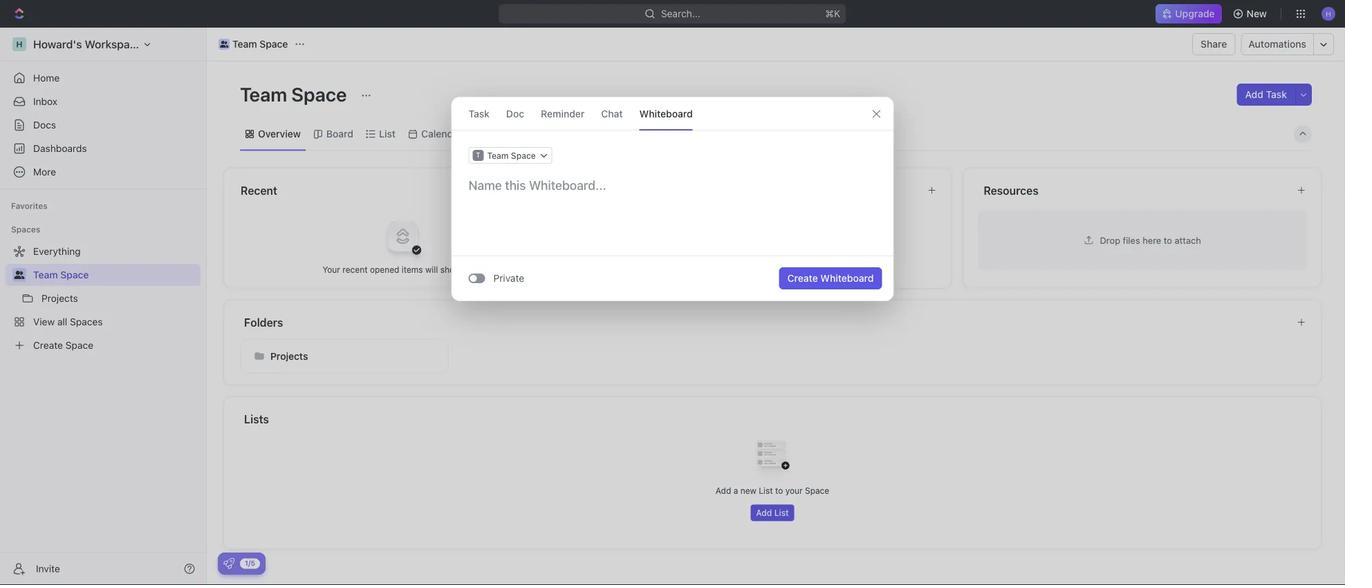 Task type: describe. For each thing, give the bounding box(es) containing it.
Name this Whiteboard... field
[[452, 177, 893, 194]]

⌘k
[[825, 8, 840, 19]]

show
[[440, 265, 461, 275]]

lists button
[[243, 411, 1305, 428]]

opened
[[370, 265, 399, 275]]

gantt link
[[485, 124, 513, 144]]

add task
[[1245, 89, 1287, 100]]

add a new list to your space
[[716, 487, 829, 496]]

chat
[[601, 108, 623, 119]]

recent
[[343, 265, 368, 275]]

task button
[[469, 98, 490, 130]]

dashboards
[[33, 143, 87, 154]]

this
[[809, 265, 823, 275]]

table
[[539, 128, 563, 140]]

upgrade link
[[1156, 4, 1222, 24]]

favorites
[[11, 201, 48, 211]]

reminder
[[541, 108, 585, 119]]

user group image
[[14, 271, 25, 279]]

home
[[33, 72, 60, 84]]

add list button
[[751, 505, 794, 522]]

drop
[[1100, 235, 1120, 246]]

1 vertical spatial docs
[[777, 265, 797, 275]]

0 vertical spatial to
[[1164, 235, 1172, 246]]

board link
[[324, 124, 353, 144]]

add for add list
[[756, 509, 772, 518]]

folders
[[244, 316, 283, 329]]

projects
[[270, 351, 308, 362]]

1 vertical spatial list
[[759, 487, 773, 496]]

onboarding checklist button element
[[223, 559, 234, 570]]

calendar
[[421, 128, 462, 140]]

whiteboard button
[[639, 98, 693, 130]]

add for add a new list to your space
[[716, 487, 731, 496]]

search...
[[661, 8, 701, 19]]

docs link
[[6, 114, 201, 136]]

share button
[[1192, 33, 1235, 55]]

drop files here to attach
[[1100, 235, 1201, 246]]

dashboards link
[[6, 138, 201, 160]]

2 vertical spatial to
[[775, 487, 783, 496]]

list link
[[376, 124, 396, 144]]

space up board link
[[291, 83, 347, 105]]

task inside button
[[1266, 89, 1287, 100]]

team space tree
[[6, 241, 201, 357]]

create whiteboard button
[[779, 268, 882, 290]]

home link
[[6, 67, 201, 89]]

projects button
[[241, 339, 449, 374]]

team space down gantt
[[487, 151, 536, 160]]

whiteboard inside button
[[820, 273, 874, 284]]

inbox
[[33, 96, 57, 107]]

any
[[761, 265, 774, 275]]

1 horizontal spatial to
[[799, 265, 807, 275]]

team inside tree
[[33, 269, 58, 281]]

resources
[[984, 184, 1039, 197]]

you
[[686, 265, 700, 275]]

add list
[[756, 509, 789, 518]]

team up overview link
[[240, 83, 287, 105]]

0 horizontal spatial list
[[379, 128, 396, 140]]

onboarding checklist button image
[[223, 559, 234, 570]]

no recent items image
[[375, 209, 430, 264]]

your
[[785, 487, 803, 496]]

board
[[326, 128, 353, 140]]

files
[[1123, 235, 1140, 246]]

items
[[402, 265, 423, 275]]

team space inside tree
[[33, 269, 89, 281]]



Task type: locate. For each thing, give the bounding box(es) containing it.
2 horizontal spatial list
[[774, 509, 789, 518]]

favorites button
[[6, 198, 53, 214]]

0 vertical spatial docs
[[33, 119, 56, 131]]

2 horizontal spatial to
[[1164, 235, 1172, 246]]

chat button
[[601, 98, 623, 130]]

automations button
[[1242, 34, 1313, 55]]

overview link
[[255, 124, 301, 144]]

0 horizontal spatial to
[[775, 487, 783, 496]]

0 vertical spatial task
[[1266, 89, 1287, 100]]

to
[[1164, 235, 1172, 246], [799, 265, 807, 275], [775, 487, 783, 496]]

space right your on the bottom right of the page
[[805, 487, 829, 496]]

add
[[1245, 89, 1263, 100], [716, 487, 731, 496], [756, 509, 772, 518]]

no lists icon. image
[[745, 431, 800, 486]]

0 horizontal spatial team space link
[[33, 264, 198, 286]]

0 vertical spatial team space link
[[215, 36, 291, 53]]

sidebar navigation
[[0, 28, 207, 586]]

to left this
[[799, 265, 807, 275]]

doc button
[[506, 98, 524, 130]]

2 vertical spatial add
[[756, 509, 772, 518]]

team right user group icon
[[232, 38, 257, 50]]

no most used docs image
[[745, 209, 800, 264]]

private
[[493, 273, 524, 284]]

team space link
[[215, 36, 291, 53], [33, 264, 198, 286]]

team
[[232, 38, 257, 50], [240, 83, 287, 105], [487, 151, 509, 160], [33, 269, 58, 281]]

0 horizontal spatial task
[[469, 108, 490, 119]]

will
[[425, 265, 438, 275]]

team right the t
[[487, 151, 509, 160]]

share
[[1201, 38, 1227, 50]]

0 horizontal spatial add
[[716, 487, 731, 496]]

whiteboard
[[639, 108, 693, 119], [820, 273, 874, 284]]

t
[[476, 152, 480, 159]]

list right board
[[379, 128, 396, 140]]

folders button
[[243, 314, 1286, 331]]

your
[[323, 265, 340, 275]]

whiteboard right create
[[820, 273, 874, 284]]

0 vertical spatial add
[[1245, 89, 1263, 100]]

here
[[1143, 235, 1161, 246]]

location.
[[826, 265, 859, 275]]

team space
[[232, 38, 288, 50], [240, 83, 351, 105], [487, 151, 536, 160], [33, 269, 89, 281]]

gantt
[[488, 128, 513, 140]]

team space right user group icon
[[232, 38, 288, 50]]

1 vertical spatial task
[[469, 108, 490, 119]]

task down automations button
[[1266, 89, 1287, 100]]

1 vertical spatial add
[[716, 487, 731, 496]]

0 horizontal spatial whiteboard
[[639, 108, 693, 119]]

space inside tree
[[60, 269, 89, 281]]

2 horizontal spatial add
[[1245, 89, 1263, 100]]

new
[[1247, 8, 1267, 19]]

docs right 'any'
[[777, 265, 797, 275]]

resources button
[[983, 182, 1286, 199]]

1 horizontal spatial docs
[[777, 265, 797, 275]]

attach
[[1175, 235, 1201, 246]]

table link
[[536, 124, 563, 144]]

whiteboard right chat
[[639, 108, 693, 119]]

docs down inbox
[[33, 119, 56, 131]]

1 horizontal spatial whiteboard
[[820, 273, 874, 284]]

team right user group image
[[33, 269, 58, 281]]

space right user group icon
[[260, 38, 288, 50]]

recent
[[241, 184, 277, 197]]

team space link inside the 'team space' tree
[[33, 264, 198, 286]]

task
[[1266, 89, 1287, 100], [469, 108, 490, 119]]

added
[[734, 265, 758, 275]]

new button
[[1227, 3, 1275, 25]]

1 horizontal spatial task
[[1266, 89, 1287, 100]]

create
[[787, 273, 818, 284]]

automations
[[1249, 38, 1306, 50]]

reminder button
[[541, 98, 585, 130]]

dialog containing task
[[451, 97, 894, 302]]

task up gantt link
[[469, 108, 490, 119]]

space
[[260, 38, 288, 50], [291, 83, 347, 105], [511, 151, 536, 160], [60, 269, 89, 281], [805, 487, 829, 496]]

1 horizontal spatial add
[[756, 509, 772, 518]]

doc
[[506, 108, 524, 119]]

add down automations button
[[1245, 89, 1263, 100]]

lists
[[244, 413, 269, 426]]

list down the add a new list to your space
[[774, 509, 789, 518]]

invite
[[36, 564, 60, 575]]

1 vertical spatial team space link
[[33, 264, 198, 286]]

list
[[379, 128, 396, 140], [759, 487, 773, 496], [774, 509, 789, 518]]

1 horizontal spatial team space link
[[215, 36, 291, 53]]

upgrade
[[1175, 8, 1215, 19]]

add left a
[[716, 487, 731, 496]]

docs
[[33, 119, 56, 131], [777, 265, 797, 275]]

list inside button
[[774, 509, 789, 518]]

1 vertical spatial whiteboard
[[820, 273, 874, 284]]

space right user group image
[[60, 269, 89, 281]]

space down gantt
[[511, 151, 536, 160]]

0 vertical spatial list
[[379, 128, 396, 140]]

0 horizontal spatial docs
[[33, 119, 56, 131]]

to right here
[[1164, 235, 1172, 246]]

create whiteboard
[[787, 273, 874, 284]]

1/5
[[245, 560, 255, 568]]

you haven't added any docs to this location.
[[686, 265, 859, 275]]

spaces
[[11, 225, 40, 234]]

list right new at right bottom
[[759, 487, 773, 496]]

inbox link
[[6, 91, 201, 113]]

dialog
[[451, 97, 894, 302]]

team space right user group image
[[33, 269, 89, 281]]

0 vertical spatial whiteboard
[[639, 108, 693, 119]]

add for add task
[[1245, 89, 1263, 100]]

your recent opened items will show here.
[[323, 265, 483, 275]]

user group image
[[220, 41, 228, 48]]

1 vertical spatial to
[[799, 265, 807, 275]]

here.
[[463, 265, 483, 275]]

add task button
[[1237, 84, 1295, 106]]

2 vertical spatial list
[[774, 509, 789, 518]]

add down the add a new list to your space
[[756, 509, 772, 518]]

team space up the "overview"
[[240, 83, 351, 105]]

haven't
[[703, 265, 731, 275]]

to left your on the bottom right of the page
[[775, 487, 783, 496]]

new
[[740, 487, 756, 496]]

docs inside the "sidebar" navigation
[[33, 119, 56, 131]]

calendar link
[[418, 124, 462, 144]]

1 horizontal spatial list
[[759, 487, 773, 496]]

a
[[734, 487, 738, 496]]

overview
[[258, 128, 301, 140]]



Task type: vqa. For each thing, say whether or not it's contained in the screenshot.
right team space link
yes



